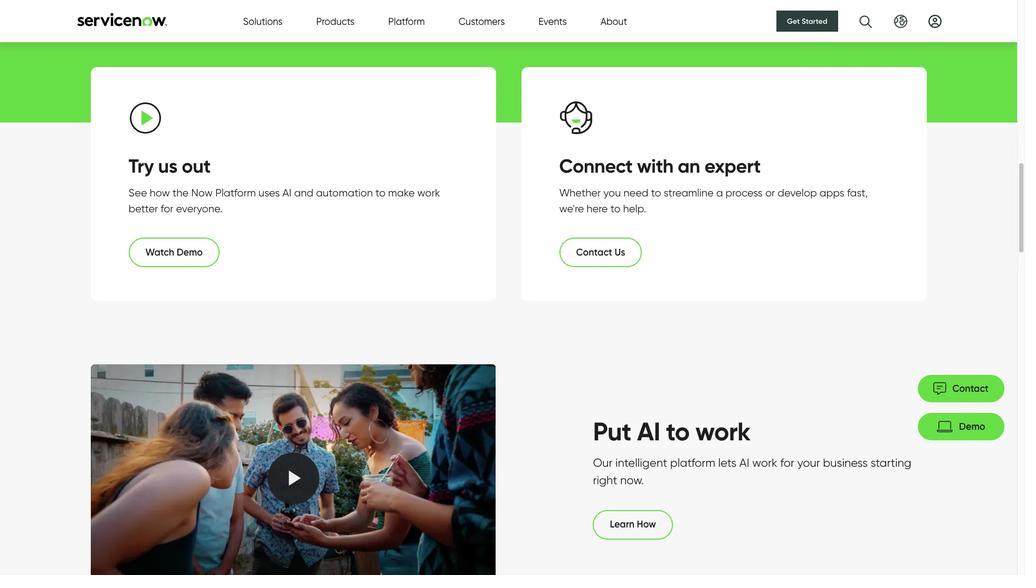 Task type: describe. For each thing, give the bounding box(es) containing it.
customers
[[459, 16, 505, 27]]

products button
[[316, 14, 355, 28]]

about
[[601, 16, 627, 27]]

get started
[[787, 16, 828, 26]]

solutions button
[[243, 14, 283, 28]]

get
[[787, 16, 800, 26]]

events button
[[539, 14, 567, 28]]

customers button
[[459, 14, 505, 28]]



Task type: locate. For each thing, give the bounding box(es) containing it.
platform
[[388, 16, 425, 27]]

events
[[539, 16, 567, 27]]

servicenow image
[[76, 12, 168, 26]]

get started link
[[777, 11, 838, 32]]

solutions
[[243, 16, 283, 27]]

started
[[802, 16, 828, 26]]

go to servicenow account image
[[929, 15, 942, 28]]

platform button
[[388, 14, 425, 28]]

about button
[[601, 14, 627, 28]]

products
[[316, 16, 355, 27]]



Task type: vqa. For each thing, say whether or not it's contained in the screenshot.
community.
no



